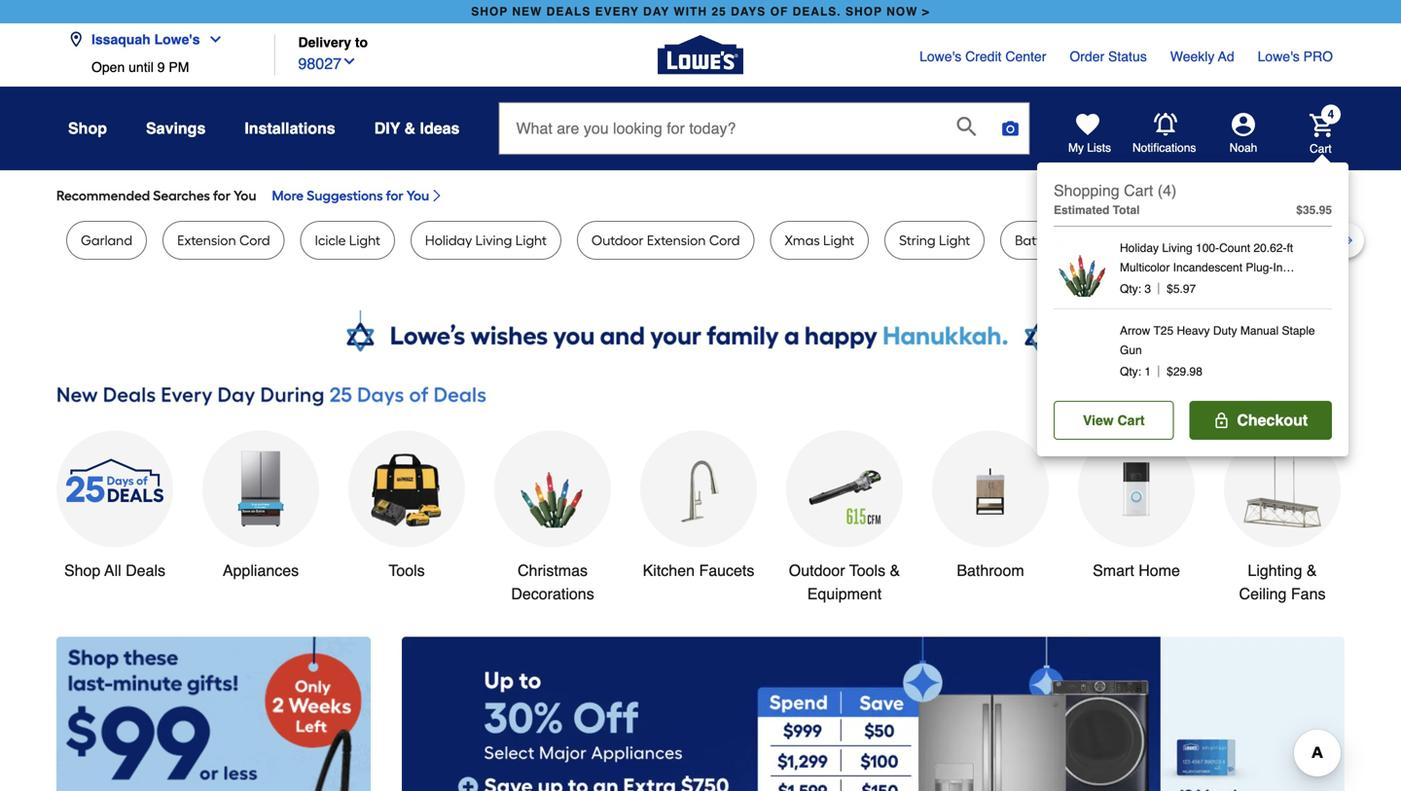 Task type: describe. For each thing, give the bounding box(es) containing it.
2 cord from the left
[[709, 232, 740, 249]]

open until 9 pm
[[91, 59, 189, 75]]

29
[[1174, 365, 1187, 378]]

icicle
[[315, 232, 346, 249]]

issaquah lowe's
[[91, 32, 200, 47]]

97
[[1183, 282, 1196, 296]]

now
[[887, 5, 918, 18]]

day
[[643, 5, 670, 18]]

4
[[1328, 107, 1335, 121]]

100-
[[1196, 241, 1220, 255]]

smart
[[1093, 562, 1135, 580]]

ad
[[1219, 49, 1235, 64]]

98027 button
[[298, 50, 357, 75]]

deals.
[[793, 5, 842, 18]]

for for suggestions
[[386, 187, 404, 204]]

lowe's wishes you and your family a happy hanukkah. image
[[56, 310, 1345, 359]]

appliances
[[223, 562, 299, 580]]

35
[[1303, 203, 1316, 217]]

equipment
[[808, 585, 882, 603]]

delivery to
[[298, 35, 368, 50]]

qty: 1 | $ 29 . 98
[[1120, 362, 1203, 380]]

shop new deals every day with 25 days of deals. shop now > link
[[467, 0, 934, 23]]

suggestions
[[307, 187, 383, 204]]

cart for view cart
[[1118, 412, 1145, 428]]

25
[[712, 5, 727, 18]]

shop all deals image
[[56, 431, 173, 547]]

kitchen faucets
[[643, 562, 755, 580]]

shop new deals every day with 25 days of deals. shop now >
[[471, 5, 930, 18]]

count
[[1220, 241, 1251, 255]]

1 string from the left
[[900, 232, 936, 249]]

up to 30 percent off select major appliances. plus, save up to an extra $750 on major appliances. image
[[402, 637, 1345, 791]]

shop for shop
[[68, 119, 107, 137]]

savings button
[[146, 111, 206, 146]]

string light
[[900, 232, 971, 249]]

pm
[[169, 59, 189, 75]]

to
[[355, 35, 368, 50]]

(4)
[[1158, 181, 1177, 199]]

5
[[1174, 282, 1180, 296]]

shop these last-minute gifts. $99 or less. quantities are limited and won't last. image
[[56, 637, 371, 791]]

ceiling
[[1240, 585, 1287, 603]]

1 shop from the left
[[471, 5, 508, 18]]

notifications
[[1133, 141, 1197, 155]]

order
[[1070, 49, 1105, 64]]

aa
[[1243, 232, 1260, 249]]

lights
[[1210, 280, 1241, 294]]

lowe's credit center link
[[920, 47, 1047, 66]]

$ for qty: 3 | $ 5 . 97
[[1167, 282, 1174, 296]]

bathroom image
[[952, 450, 1030, 528]]

kitchen faucets link
[[640, 431, 757, 582]]

lighting & ceiling fans link
[[1224, 431, 1341, 606]]

Search Query text field
[[500, 103, 942, 154]]

lists
[[1088, 141, 1112, 155]]

garland
[[81, 232, 132, 249]]

recommended searches for you
[[56, 187, 256, 204]]

deals
[[547, 5, 591, 18]]

installations button
[[245, 111, 336, 146]]

installations
[[245, 119, 336, 137]]

view cart link
[[1054, 401, 1174, 440]]

checkout button
[[1190, 401, 1333, 440]]

lowe's credit center
[[920, 49, 1047, 64]]

lighting & ceiling fans image
[[1244, 450, 1322, 528]]

secure image
[[1214, 412, 1230, 428]]

cart for shopping cart (4)
[[1124, 181, 1154, 199]]

chevron down image
[[200, 32, 223, 47]]

issaquah
[[91, 32, 151, 47]]

2 battery from the left
[[1264, 232, 1309, 249]]

order status
[[1070, 49, 1147, 64]]

estimated total
[[1054, 203, 1140, 217]]

$ for qty: 1 | $ 29 . 98
[[1167, 365, 1174, 378]]

holiday living
[[1120, 241, 1193, 255]]

new
[[512, 5, 542, 18]]

t25
[[1154, 324, 1174, 338]]

holiday
[[425, 232, 472, 249]]

with
[[674, 5, 708, 18]]

noah button
[[1197, 113, 1291, 156]]

location image
[[68, 32, 84, 47]]

98027
[[298, 55, 342, 73]]

& inside outdoor tools & equipment
[[890, 562, 901, 580]]

lowe's inside button
[[154, 32, 200, 47]]

christmas inside 100-count 20.62-ft multicolor incandescent plug-in christmas string lights
[[1120, 280, 1173, 294]]

qty: for qty: 3 | $ 5 . 97
[[1120, 282, 1142, 296]]

xmas
[[785, 232, 820, 249]]

aa battery
[[1243, 232, 1309, 249]]

lowe's for lowe's credit center
[[920, 49, 962, 64]]

for for searches
[[213, 187, 231, 204]]

qty: 3 | $ 5 . 97
[[1120, 280, 1196, 298]]

savings
[[146, 119, 206, 137]]

faucets
[[699, 562, 755, 580]]

my lists
[[1069, 141, 1112, 155]]

view
[[1083, 412, 1114, 428]]

new deals every day during 25 days of deals image
[[56, 379, 1345, 411]]

string
[[1176, 280, 1207, 294]]

pro
[[1304, 49, 1333, 64]]

all
[[104, 562, 121, 580]]

christmas decorations link
[[494, 431, 611, 606]]

appliances image
[[222, 450, 300, 528]]

ideas
[[420, 119, 460, 137]]

1
[[1145, 365, 1151, 378]]

camera image
[[1001, 119, 1021, 138]]

bathroom
[[957, 562, 1025, 580]]

you for recommended searches for you
[[234, 187, 256, 204]]



Task type: vqa. For each thing, say whether or not it's contained in the screenshot.
the right Make
no



Task type: locate. For each thing, give the bounding box(es) containing it.
christmas decorations image
[[514, 450, 592, 528]]

my lists link
[[1069, 113, 1112, 156]]

& for ideas
[[404, 119, 416, 137]]

1 horizontal spatial shop
[[846, 5, 883, 18]]

lowe's up pm
[[154, 32, 200, 47]]

1 cord from the left
[[239, 232, 270, 249]]

2 string from the left
[[1127, 232, 1164, 249]]

for left chevron right icon
[[386, 187, 404, 204]]

& right diy
[[404, 119, 416, 137]]

0 horizontal spatial battery
[[1015, 232, 1061, 249]]

lowe's home improvement cart image
[[1310, 114, 1333, 137]]

shop all deals
[[64, 562, 165, 580]]

1 horizontal spatial .
[[1187, 365, 1190, 378]]

extension down 'recommended searches for you' heading
[[647, 232, 706, 249]]

issaquah lowe's button
[[68, 20, 231, 59]]

0 vertical spatial .
[[1316, 203, 1320, 217]]

. for qty: 1 | $ 29 . 98
[[1187, 365, 1190, 378]]

| for qty: 3 | $ 5 . 97
[[1157, 280, 1161, 298]]

3 light from the left
[[823, 232, 855, 249]]

2 vertical spatial cart
[[1118, 412, 1145, 428]]

20.62-
[[1254, 241, 1287, 255]]

0 vertical spatial |
[[1157, 280, 1161, 298]]

light
[[349, 232, 380, 249], [516, 232, 547, 249], [823, 232, 855, 249], [939, 232, 971, 249], [1167, 232, 1198, 249]]

0 horizontal spatial lowe's
[[154, 32, 200, 47]]

shop left now
[[846, 5, 883, 18]]

0 horizontal spatial shop
[[471, 5, 508, 18]]

1 for from the left
[[213, 187, 231, 204]]

1 | from the top
[[1157, 280, 1161, 298]]

shop button
[[68, 111, 107, 146]]

battery up in
[[1264, 232, 1309, 249]]

0 vertical spatial shop
[[68, 119, 107, 137]]

2 tools from the left
[[850, 562, 886, 580]]

& inside button
[[404, 119, 416, 137]]

1 extension from the left
[[177, 232, 236, 249]]

extension down searches
[[177, 232, 236, 249]]

battery down estimated on the right of page
[[1015, 232, 1061, 249]]

decorations
[[511, 585, 594, 603]]

1 vertical spatial cart
[[1124, 181, 1154, 199]]

chevron right image
[[429, 188, 445, 203]]

& inside lighting & ceiling fans
[[1307, 562, 1317, 580]]

weekly
[[1171, 49, 1215, 64]]

1 light from the left
[[349, 232, 380, 249]]

1 vertical spatial christmas
[[518, 562, 588, 580]]

tools inside outdoor tools & equipment
[[850, 562, 886, 580]]

2 | from the top
[[1157, 362, 1161, 380]]

diy & ideas
[[374, 119, 460, 137]]

lowe's pro
[[1258, 49, 1333, 64]]

0 horizontal spatial for
[[213, 187, 231, 204]]

lowe's pro link
[[1258, 47, 1333, 66]]

2 vertical spatial $
[[1167, 365, 1174, 378]]

0 vertical spatial $
[[1297, 203, 1303, 217]]

for
[[213, 187, 231, 204], [386, 187, 404, 204]]

| right 1
[[1157, 362, 1161, 380]]

more
[[272, 187, 304, 204]]

0 horizontal spatial cord
[[239, 232, 270, 249]]

my
[[1069, 141, 1084, 155]]

$ 35 . 95
[[1297, 203, 1333, 217]]

string
[[900, 232, 936, 249], [1127, 232, 1164, 249]]

lowe's for lowe's pro
[[1258, 49, 1300, 64]]

center
[[1006, 49, 1047, 64]]

living
[[1163, 241, 1193, 255]]

1 qty: from the top
[[1120, 282, 1142, 296]]

multicolor
[[1120, 261, 1170, 274]]

| right 3
[[1157, 280, 1161, 298]]

qty: left 3
[[1120, 282, 1142, 296]]

$ right 1
[[1167, 365, 1174, 378]]

shopping
[[1054, 181, 1120, 199]]

5 light from the left
[[1167, 232, 1198, 249]]

lowe's left credit
[[920, 49, 962, 64]]

1 horizontal spatial extension
[[647, 232, 706, 249]]

tools down tools image
[[389, 562, 425, 580]]

cart inside view cart link
[[1118, 412, 1145, 428]]

shop
[[471, 5, 508, 18], [846, 5, 883, 18]]

lowe's home improvement lists image
[[1077, 113, 1100, 136]]

shop left "new"
[[471, 5, 508, 18]]

0 horizontal spatial you
[[234, 187, 256, 204]]

qty: inside qty: 3 | $ 5 . 97
[[1120, 282, 1142, 296]]

1 horizontal spatial christmas
[[1120, 280, 1173, 294]]

. inside qty: 3 | $ 5 . 97
[[1180, 282, 1183, 296]]

more suggestions for you
[[272, 187, 429, 204]]

&
[[404, 119, 416, 137], [890, 562, 901, 580], [1307, 562, 1317, 580]]

|
[[1157, 280, 1161, 298], [1157, 362, 1161, 380]]

qty: for qty: 1 | $ 29 . 98
[[1120, 365, 1142, 378]]

outdoor tools & equipment
[[789, 562, 901, 603]]

you up holiday
[[407, 187, 429, 204]]

. inside the qty: 1 | $ 29 . 98
[[1187, 365, 1190, 378]]

search image
[[957, 117, 977, 136]]

0 horizontal spatial extension
[[177, 232, 236, 249]]

shopping cart (4)
[[1054, 181, 1177, 199]]

bathroom link
[[932, 431, 1049, 582]]

cart right view
[[1118, 412, 1145, 428]]

until
[[129, 59, 154, 75]]

0 horizontal spatial tools
[[389, 562, 425, 580]]

shop left the all
[[64, 562, 101, 580]]

$ left 95
[[1297, 203, 1303, 217]]

& for ceiling
[[1307, 562, 1317, 580]]

credit
[[966, 49, 1002, 64]]

outdoor tools & equipment link
[[786, 431, 903, 606]]

1 horizontal spatial &
[[890, 562, 901, 580]]

$ inside the qty: 1 | $ 29 . 98
[[1167, 365, 1174, 378]]

you for more suggestions for you
[[407, 187, 429, 204]]

shop down open on the top left
[[68, 119, 107, 137]]

living
[[476, 232, 512, 249]]

battery operated string light
[[1015, 232, 1198, 249]]

1 horizontal spatial you
[[407, 187, 429, 204]]

ft
[[1287, 241, 1294, 255]]

of
[[771, 5, 789, 18]]

. for qty: 3 | $ 5 . 97
[[1180, 282, 1183, 296]]

2 you from the left
[[407, 187, 429, 204]]

christmas down multicolor
[[1120, 280, 1173, 294]]

0 vertical spatial cart
[[1310, 142, 1332, 155]]

smart home
[[1093, 562, 1181, 580]]

t25 heavy duty manual staple gun
[[1120, 324, 1316, 357]]

in
[[1274, 261, 1283, 274]]

1 horizontal spatial for
[[386, 187, 404, 204]]

tools
[[389, 562, 425, 580], [850, 562, 886, 580]]

tools up equipment
[[850, 562, 886, 580]]

appliances link
[[202, 431, 319, 582]]

1 vertical spatial |
[[1157, 362, 1161, 380]]

None search field
[[499, 102, 1030, 173]]

christmas decorations
[[511, 562, 594, 603]]

weekly ad link
[[1171, 47, 1235, 66]]

100-count 20.62-ft multicolor incandescent plug-in christmas string lights image
[[1054, 238, 1113, 297]]

1 horizontal spatial string
[[1127, 232, 1164, 249]]

holiday living light
[[425, 232, 547, 249]]

lowe's left "pro"
[[1258, 49, 1300, 64]]

2 horizontal spatial .
[[1316, 203, 1320, 217]]

lowe's home improvement notification center image
[[1154, 113, 1178, 136]]

for right searches
[[213, 187, 231, 204]]

0 horizontal spatial &
[[404, 119, 416, 137]]

shop all deals link
[[56, 431, 173, 582]]

qty: left 1
[[1120, 365, 1142, 378]]

qty:
[[1120, 282, 1142, 296], [1120, 365, 1142, 378]]

heavy
[[1177, 324, 1210, 338]]

chevron down image
[[342, 54, 357, 69]]

0 horizontal spatial .
[[1180, 282, 1183, 296]]

christmas inside christmas decorations
[[518, 562, 588, 580]]

noah
[[1230, 141, 1258, 155]]

home
[[1139, 562, 1181, 580]]

1 vertical spatial shop
[[64, 562, 101, 580]]

staple
[[1282, 324, 1316, 338]]

1 you from the left
[[234, 187, 256, 204]]

2 light from the left
[[516, 232, 547, 249]]

weekly ad
[[1171, 49, 1235, 64]]

2 vertical spatial .
[[1187, 365, 1190, 378]]

1 horizontal spatial lowe's
[[920, 49, 962, 64]]

open
[[91, 59, 125, 75]]

outdoor tools & equipment image
[[806, 450, 884, 528]]

2 horizontal spatial &
[[1307, 562, 1317, 580]]

>
[[922, 5, 930, 18]]

cord left icicle
[[239, 232, 270, 249]]

status
[[1109, 49, 1147, 64]]

2 horizontal spatial lowe's
[[1258, 49, 1300, 64]]

cord down 'recommended searches for you' heading
[[709, 232, 740, 249]]

qty: inside the qty: 1 | $ 29 . 98
[[1120, 365, 1142, 378]]

1 horizontal spatial battery
[[1264, 232, 1309, 249]]

arrow
[[1120, 324, 1151, 338]]

lighting & ceiling fans
[[1240, 562, 1326, 603]]

& right outdoor
[[890, 562, 901, 580]]

gun
[[1120, 343, 1142, 357]]

1 battery from the left
[[1015, 232, 1061, 249]]

2 extension from the left
[[647, 232, 706, 249]]

shop inside shop all deals link
[[64, 562, 101, 580]]

$ left 97
[[1167, 282, 1174, 296]]

tools image
[[368, 450, 446, 528]]

4 light from the left
[[939, 232, 971, 249]]

light for icicle light
[[349, 232, 380, 249]]

2 qty: from the top
[[1120, 365, 1142, 378]]

& up fans
[[1307, 562, 1317, 580]]

2 for from the left
[[386, 187, 404, 204]]

0 vertical spatial qty:
[[1120, 282, 1142, 296]]

1 horizontal spatial tools
[[850, 562, 886, 580]]

deals
[[126, 562, 165, 580]]

2 shop from the left
[[846, 5, 883, 18]]

1 horizontal spatial cord
[[709, 232, 740, 249]]

order status link
[[1070, 47, 1147, 66]]

1 vertical spatial $
[[1167, 282, 1174, 296]]

kitchen faucets image
[[660, 450, 738, 528]]

lighting
[[1248, 562, 1303, 580]]

| for qty: 1 | $ 29 . 98
[[1157, 362, 1161, 380]]

0 horizontal spatial christmas
[[518, 562, 588, 580]]

9
[[157, 59, 165, 75]]

diy & ideas button
[[374, 111, 460, 146]]

you left more on the top left
[[234, 187, 256, 204]]

1 vertical spatial .
[[1180, 282, 1183, 296]]

shop
[[68, 119, 107, 137], [64, 562, 101, 580]]

christmas up decorations at the left bottom of the page
[[518, 562, 588, 580]]

incandescent
[[1174, 261, 1243, 274]]

icicle light
[[315, 232, 380, 249]]

0 vertical spatial christmas
[[1120, 280, 1173, 294]]

1 tools from the left
[[389, 562, 425, 580]]

1 vertical spatial qty:
[[1120, 365, 1142, 378]]

3
[[1145, 282, 1151, 296]]

recommended searches for you heading
[[56, 186, 1345, 205]]

light for xmas light
[[823, 232, 855, 249]]

$
[[1297, 203, 1303, 217], [1167, 282, 1174, 296], [1167, 365, 1174, 378]]

duty
[[1214, 324, 1238, 338]]

cart down lowe's home improvement cart image
[[1310, 142, 1332, 155]]

smart home link
[[1078, 431, 1195, 582]]

$ inside qty: 3 | $ 5 . 97
[[1167, 282, 1174, 296]]

manual
[[1241, 324, 1279, 338]]

light for string light
[[939, 232, 971, 249]]

lowe's home improvement logo image
[[658, 12, 744, 98]]

0 horizontal spatial string
[[900, 232, 936, 249]]

shop for shop all deals
[[64, 562, 101, 580]]

fans
[[1292, 585, 1326, 603]]

every
[[595, 5, 639, 18]]

operated
[[1064, 232, 1124, 249]]

view cart
[[1083, 412, 1145, 428]]

cart up total
[[1124, 181, 1154, 199]]

delivery
[[298, 35, 351, 50]]



